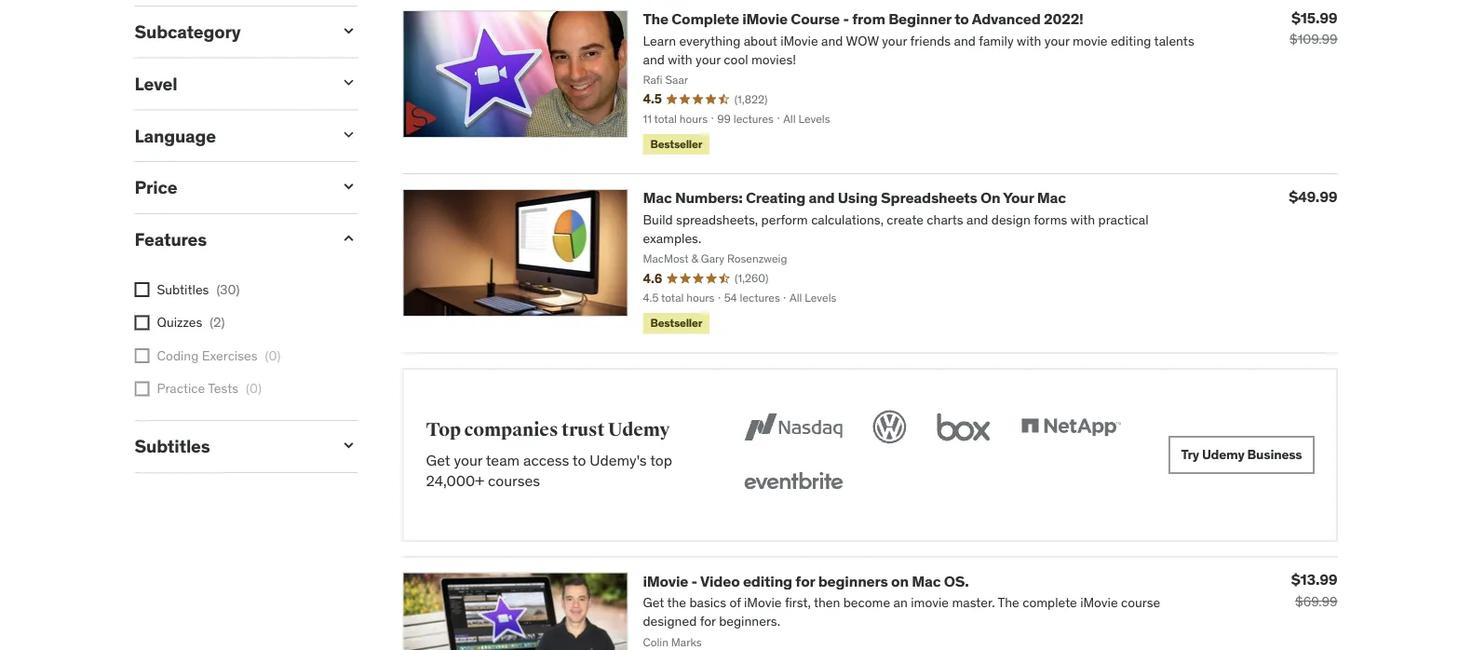Task type: describe. For each thing, give the bounding box(es) containing it.
exercises
[[202, 347, 258, 364]]

to inside top companies trust udemy get your team access to udemy's top 24,000+ courses
[[573, 450, 586, 469]]

try udemy business
[[1182, 446, 1303, 463]]

quizzes (2)
[[157, 314, 225, 331]]

2022!
[[1044, 9, 1084, 28]]

(0) for practice tests (0)
[[246, 380, 262, 397]]

beginner
[[889, 9, 952, 28]]

0 vertical spatial to
[[955, 9, 970, 28]]

nasdaq image
[[740, 407, 847, 448]]

$109.99
[[1290, 31, 1338, 48]]

spreadsheets
[[881, 188, 978, 207]]

language button
[[135, 124, 325, 147]]

top
[[650, 450, 673, 469]]

(30)
[[217, 281, 240, 298]]

$15.99
[[1292, 8, 1338, 27]]

subcategory button
[[135, 20, 325, 43]]

using
[[838, 188, 878, 207]]

coding
[[157, 347, 199, 364]]

tests
[[208, 380, 238, 397]]

on
[[981, 188, 1001, 207]]

$69.99
[[1296, 593, 1338, 610]]

subtitles for subtitles
[[135, 435, 210, 458]]

subcategory
[[135, 20, 241, 43]]

try
[[1182, 446, 1200, 463]]

numbers:
[[675, 188, 743, 207]]

xsmall image
[[135, 282, 150, 297]]

quizzes
[[157, 314, 202, 331]]

mac numbers: creating and using spreadsheets on your mac link
[[643, 188, 1067, 207]]

1 horizontal spatial -
[[844, 9, 849, 28]]

companies
[[464, 419, 559, 442]]

imovie - video editing for beginners on mac os.
[[643, 571, 969, 591]]

small image for level
[[340, 73, 358, 92]]

beginners
[[819, 571, 889, 591]]

advanced
[[972, 9, 1041, 28]]

features
[[135, 228, 207, 251]]

1 vertical spatial udemy
[[1203, 446, 1245, 463]]

udemy inside top companies trust udemy get your team access to udemy's top 24,000+ courses
[[608, 419, 670, 442]]

and
[[809, 188, 835, 207]]

1 horizontal spatial mac
[[912, 571, 941, 591]]

your
[[454, 450, 483, 469]]

courses
[[488, 471, 540, 490]]

price button
[[135, 176, 325, 199]]

$15.99 $109.99
[[1290, 8, 1338, 48]]

small image for language
[[340, 125, 358, 144]]

try udemy business link
[[1170, 436, 1315, 474]]

your
[[1004, 188, 1035, 207]]

0 vertical spatial imovie
[[743, 9, 788, 28]]

xsmall image for practice
[[135, 382, 150, 397]]

language
[[135, 124, 216, 147]]

video
[[701, 571, 740, 591]]

box image
[[933, 407, 995, 448]]

$13.99 $69.99
[[1292, 570, 1338, 610]]



Task type: vqa. For each thing, say whether or not it's contained in the screenshot.
$15.99 $44.99
no



Task type: locate. For each thing, give the bounding box(es) containing it.
access
[[524, 450, 570, 469]]

1 vertical spatial xsmall image
[[135, 348, 150, 363]]

subtitles for subtitles (30)
[[157, 281, 209, 298]]

(0)
[[265, 347, 281, 364], [246, 380, 262, 397]]

- left from
[[844, 9, 849, 28]]

2 horizontal spatial mac
[[1038, 188, 1067, 207]]

practice tests (0)
[[157, 380, 262, 397]]

24,000+
[[426, 471, 485, 490]]

1 small image from the top
[[340, 125, 358, 144]]

editing
[[743, 571, 793, 591]]

1 vertical spatial imovie
[[643, 571, 689, 591]]

small image for price
[[340, 177, 358, 196]]

1 horizontal spatial imovie
[[743, 9, 788, 28]]

1 vertical spatial small image
[[340, 73, 358, 92]]

- left video
[[692, 571, 698, 591]]

xsmall image down xsmall icon
[[135, 315, 150, 330]]

to right beginner
[[955, 9, 970, 28]]

features button
[[135, 228, 325, 251]]

imovie left video
[[643, 571, 689, 591]]

imovie - video editing for beginners on mac os. link
[[643, 571, 969, 591]]

the
[[643, 9, 669, 28]]

xsmall image for coding
[[135, 348, 150, 363]]

$13.99
[[1292, 570, 1338, 589]]

subtitles (30)
[[157, 281, 240, 298]]

complete
[[672, 9, 740, 28]]

0 horizontal spatial udemy
[[608, 419, 670, 442]]

(0) right exercises
[[265, 347, 281, 364]]

to down the trust
[[573, 450, 586, 469]]

volkswagen image
[[870, 407, 911, 448]]

mac numbers: creating and using spreadsheets on your mac
[[643, 188, 1067, 207]]

1 horizontal spatial udemy
[[1203, 446, 1245, 463]]

2 vertical spatial small image
[[340, 229, 358, 248]]

subtitles
[[157, 281, 209, 298], [135, 435, 210, 458]]

2 vertical spatial xsmall image
[[135, 382, 150, 397]]

0 vertical spatial small image
[[340, 125, 358, 144]]

the complete imovie course - from beginner to advanced 2022! link
[[643, 9, 1084, 28]]

top
[[426, 419, 461, 442]]

small image for subtitles
[[340, 436, 358, 455]]

0 vertical spatial udemy
[[608, 419, 670, 442]]

coding exercises (0)
[[157, 347, 281, 364]]

mac
[[643, 188, 672, 207], [1038, 188, 1067, 207], [912, 571, 941, 591]]

small image for subcategory
[[340, 21, 358, 40]]

subtitles up the quizzes
[[157, 281, 209, 298]]

to
[[955, 9, 970, 28], [573, 450, 586, 469]]

0 horizontal spatial mac
[[643, 188, 672, 207]]

2 vertical spatial small image
[[340, 436, 358, 455]]

netapp image
[[1018, 407, 1125, 448]]

1 vertical spatial to
[[573, 450, 586, 469]]

price
[[135, 176, 177, 199]]

eventbrite image
[[740, 462, 847, 503]]

small image for features
[[340, 229, 358, 248]]

mac left numbers:
[[643, 188, 672, 207]]

2 xsmall image from the top
[[135, 348, 150, 363]]

1 xsmall image from the top
[[135, 315, 150, 330]]

0 horizontal spatial imovie
[[643, 571, 689, 591]]

(0) for coding exercises (0)
[[265, 347, 281, 364]]

0 vertical spatial xsmall image
[[135, 315, 150, 330]]

udemy right the try
[[1203, 446, 1245, 463]]

udemy's
[[590, 450, 647, 469]]

os.
[[944, 571, 969, 591]]

1 vertical spatial subtitles
[[135, 435, 210, 458]]

(2)
[[210, 314, 225, 331]]

3 small image from the top
[[340, 436, 358, 455]]

get
[[426, 450, 451, 469]]

0 horizontal spatial to
[[573, 450, 586, 469]]

udemy
[[608, 419, 670, 442], [1203, 446, 1245, 463]]

1 horizontal spatial to
[[955, 9, 970, 28]]

subtitles button
[[135, 435, 325, 458]]

udemy up udemy's
[[608, 419, 670, 442]]

on
[[892, 571, 909, 591]]

xsmall image left the coding
[[135, 348, 150, 363]]

from
[[853, 9, 886, 28]]

imovie
[[743, 9, 788, 28], [643, 571, 689, 591]]

0 vertical spatial -
[[844, 9, 849, 28]]

xsmall image
[[135, 315, 150, 330], [135, 348, 150, 363], [135, 382, 150, 397]]

0 horizontal spatial -
[[692, 571, 698, 591]]

the complete imovie course - from beginner to advanced 2022!
[[643, 9, 1084, 28]]

0 vertical spatial (0)
[[265, 347, 281, 364]]

3 small image from the top
[[340, 229, 358, 248]]

small image
[[340, 21, 358, 40], [340, 73, 358, 92], [340, 229, 358, 248]]

mac right on
[[912, 571, 941, 591]]

$49.99
[[1290, 187, 1338, 206]]

trust
[[562, 419, 605, 442]]

mac right your
[[1038, 188, 1067, 207]]

business
[[1248, 446, 1303, 463]]

2 small image from the top
[[340, 177, 358, 196]]

(0) right tests
[[246, 380, 262, 397]]

xsmall image for quizzes
[[135, 315, 150, 330]]

xsmall image left practice
[[135, 382, 150, 397]]

3 xsmall image from the top
[[135, 382, 150, 397]]

course
[[791, 9, 840, 28]]

top companies trust udemy get your team access to udemy's top 24,000+ courses
[[426, 419, 673, 490]]

imovie left the course on the top right of the page
[[743, 9, 788, 28]]

-
[[844, 9, 849, 28], [692, 571, 698, 591]]

1 vertical spatial (0)
[[246, 380, 262, 397]]

0 horizontal spatial (0)
[[246, 380, 262, 397]]

subtitles down practice
[[135, 435, 210, 458]]

1 horizontal spatial (0)
[[265, 347, 281, 364]]

practice
[[157, 380, 205, 397]]

level
[[135, 72, 177, 95]]

small image
[[340, 125, 358, 144], [340, 177, 358, 196], [340, 436, 358, 455]]

team
[[486, 450, 520, 469]]

1 small image from the top
[[340, 21, 358, 40]]

level button
[[135, 72, 325, 95]]

2 small image from the top
[[340, 73, 358, 92]]

creating
[[746, 188, 806, 207]]

1 vertical spatial small image
[[340, 177, 358, 196]]

0 vertical spatial small image
[[340, 21, 358, 40]]

0 vertical spatial subtitles
[[157, 281, 209, 298]]

for
[[796, 571, 815, 591]]

1 vertical spatial -
[[692, 571, 698, 591]]



